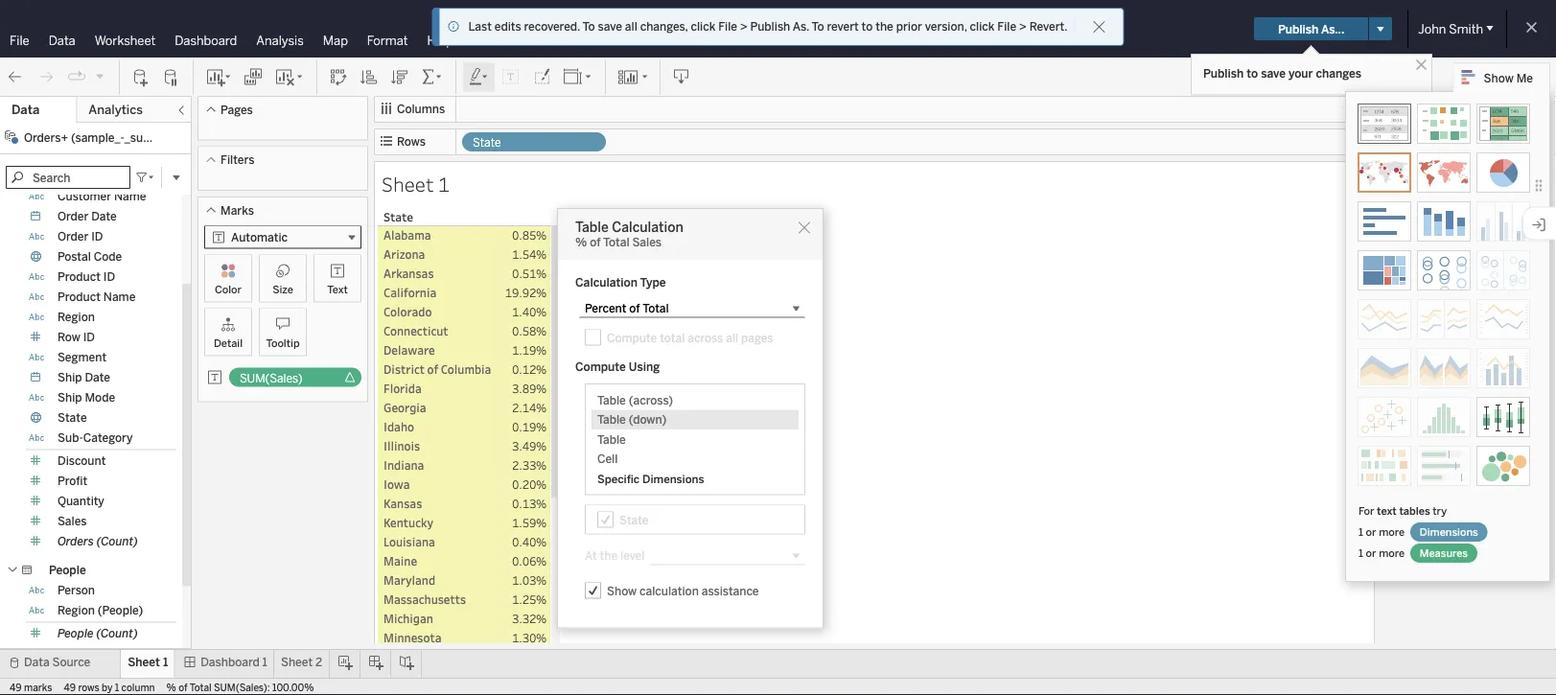 Task type: describe. For each thing, give the bounding box(es) containing it.
last
[[468, 20, 492, 34]]

publish to save your changes
[[1203, 66, 1362, 80]]

duplicate image
[[244, 68, 263, 87]]

product for product id
[[58, 270, 101, 284]]

john smith
[[1418, 21, 1483, 36]]

1 vertical spatial sales
[[58, 514, 87, 528]]

region for region
[[58, 310, 95, 324]]

new workbook (tableau public)
[[670, 20, 901, 38]]

at
[[585, 549, 597, 563]]

sub-
[[58, 431, 83, 445]]

name for product name
[[103, 290, 136, 304]]

publish for publish to save your changes
[[1203, 66, 1244, 80]]

Maryland, State. Press Space to toggle selection. Press Escape to go back to the left margin. Use arrow keys to navigate headers text field
[[378, 571, 493, 590]]

Colorado, State. Press Space to toggle selection. Press Escape to go back to the left margin. Use arrow keys to navigate headers text field
[[378, 302, 493, 321]]

publish as... button
[[1254, 17, 1368, 40]]

order id
[[58, 230, 103, 244]]

revert
[[827, 20, 859, 34]]

compute total across all pages
[[607, 331, 773, 344]]

(across)
[[629, 393, 673, 407]]

% of total sum(sales): 100.00%
[[166, 682, 314, 693]]

1 horizontal spatial sheet
[[281, 655, 313, 669]]

order for order date
[[58, 210, 89, 223]]

filters
[[221, 153, 254, 167]]

type
[[640, 275, 666, 289]]

product id
[[58, 270, 115, 284]]

49 marks
[[10, 682, 52, 693]]

Minnesota, State. Press Space to toggle selection. Press Escape to go back to the left margin. Use arrow keys to navigate headers text field
[[378, 628, 493, 647]]

Georgia, State. Press Space to toggle selection. Press Escape to go back to the left margin. Use arrow keys to navigate headers text field
[[378, 398, 493, 417]]

rows
[[78, 682, 99, 693]]

your
[[1289, 66, 1313, 80]]

Alabama, State. Press Space to toggle selection. Press Escape to go back to the left margin. Use arrow keys to navigate headers text field
[[378, 225, 493, 245]]

postal code
[[58, 250, 122, 264]]

Michigan, State. Press Space to toggle selection. Press Escape to go back to the left margin. Use arrow keys to navigate headers text field
[[378, 609, 493, 628]]

publish as...
[[1278, 22, 1345, 36]]

orders+
[[24, 130, 68, 144]]

edits
[[495, 20, 521, 34]]

show calculation assistance
[[607, 584, 759, 598]]

more for dimensions
[[1379, 525, 1405, 538]]

or for measures
[[1366, 547, 1376, 559]]

analytics
[[89, 102, 143, 117]]

more for measures
[[1379, 547, 1405, 559]]

product name
[[58, 290, 136, 304]]

orders+ (sample_-_superstore)
[[24, 130, 193, 144]]

segment
[[58, 350, 107, 364]]

table up cell
[[597, 432, 626, 446]]

show me button
[[1453, 62, 1550, 92]]

category
[[83, 431, 133, 445]]

prior
[[896, 20, 922, 34]]

version,
[[925, 20, 967, 34]]

order for order id
[[58, 230, 89, 244]]

state inside table calculation dialog
[[619, 513, 649, 527]]

ship mode
[[58, 391, 115, 405]]

show for show calculation assistance
[[607, 584, 637, 598]]

changes,
[[640, 20, 688, 34]]

2 > from the left
[[1019, 20, 1027, 34]]

100.00%
[[272, 682, 314, 693]]

download image
[[672, 68, 691, 87]]

analysis
[[256, 33, 304, 48]]

Arkansas, State. Press Space to toggle selection. Press Escape to go back to the left margin. Use arrow keys to navigate headers text field
[[378, 264, 493, 283]]

across
[[688, 331, 723, 344]]

new worksheet image
[[205, 68, 232, 87]]

save inside alert
[[598, 20, 622, 34]]

compute for compute total across all pages
[[607, 331, 657, 344]]

sheet 2
[[281, 655, 322, 669]]

sum(sales)
[[240, 371, 303, 385]]

customer
[[58, 189, 111, 203]]

the inside alert
[[876, 20, 893, 34]]

recommended image
[[1358, 152, 1411, 193]]

text
[[1377, 504, 1397, 517]]

ship date
[[58, 371, 110, 384]]

help
[[427, 33, 454, 48]]

table down compute using
[[597, 393, 626, 407]]

rows
[[397, 135, 426, 149]]

Connecticut, State. Press Space to toggle selection. Press Escape to go back to the left margin. Use arrow keys to navigate headers text field
[[378, 321, 493, 340]]

1 horizontal spatial sheet 1
[[382, 171, 450, 197]]

show for show me
[[1484, 71, 1514, 85]]

2
[[316, 655, 322, 669]]

Arizona, State. Press Space to toggle selection. Press Escape to go back to the left margin. Use arrow keys to navigate headers text field
[[378, 245, 493, 264]]

format
[[367, 33, 408, 48]]

name for customer name
[[114, 189, 146, 203]]

the inside table calculation dialog
[[600, 549, 618, 563]]

0 horizontal spatial total
[[190, 682, 212, 693]]

row id
[[58, 330, 95, 344]]

1 vertical spatial %
[[166, 682, 176, 693]]

dashboard for dashboard
[[175, 33, 237, 48]]

undo image
[[6, 68, 25, 87]]

1 or more for dimensions
[[1359, 525, 1407, 538]]

District of Columbia, State. Press Space to toggle selection. Press Escape to go back to the left margin. Use arrow keys to navigate headers text field
[[378, 360, 493, 379]]

detail
[[214, 337, 243, 349]]

0 horizontal spatial sheet 1
[[128, 655, 168, 669]]

tooltip
[[266, 337, 300, 349]]

product for product name
[[58, 290, 101, 304]]

marks
[[24, 682, 52, 693]]

color
[[215, 283, 242, 296]]

0 horizontal spatial file
[[10, 33, 29, 48]]

tables
[[1399, 504, 1430, 517]]

1 click from the left
[[691, 20, 716, 34]]

1 or more for measures
[[1359, 547, 1407, 559]]

worksheet
[[95, 33, 156, 48]]

(down)
[[629, 413, 667, 427]]

publish for publish as...
[[1278, 22, 1319, 36]]

ship for ship mode
[[58, 391, 82, 405]]

cell
[[597, 452, 618, 466]]

revert.
[[1030, 20, 1068, 34]]

Kentucky, State. Press Space to toggle selection. Press Escape to go back to the left margin. Use arrow keys to navigate headers text field
[[378, 513, 493, 532]]

id for product id
[[103, 270, 115, 284]]

sort state ascending by % of total sales image
[[360, 68, 379, 87]]

column
[[121, 682, 155, 693]]

marks. press enter to open the view data window.. use arrow keys to navigate data visualization elements. image
[[493, 225, 551, 695]]

clear sheet image
[[274, 68, 305, 87]]

1 vertical spatial to
[[1247, 66, 1258, 80]]

profit
[[58, 474, 88, 488]]

columns
[[397, 102, 445, 116]]

(sample_-
[[71, 130, 124, 144]]

level
[[620, 549, 645, 563]]

49 rows by 1 column
[[64, 682, 155, 693]]

Search text field
[[6, 166, 130, 189]]

(count) for orders (count)
[[97, 535, 138, 548]]

format workbook image
[[532, 68, 551, 87]]

workbook
[[705, 20, 779, 38]]

as...
[[1321, 22, 1345, 36]]

ship for ship date
[[58, 371, 82, 384]]

row
[[58, 330, 80, 344]]



Task type: locate. For each thing, give the bounding box(es) containing it.
1 horizontal spatial click
[[970, 20, 995, 34]]

show me
[[1484, 71, 1533, 85]]

replay animation image
[[94, 70, 105, 82]]

ship down "ship date"
[[58, 391, 82, 405]]

state down "highlight" image
[[473, 136, 501, 150]]

name down product id
[[103, 290, 136, 304]]

dimensions up measures
[[1420, 525, 1478, 538]]

1 vertical spatial data
[[12, 102, 40, 117]]

sales inside table calculation % of total sales
[[632, 235, 662, 249]]

table inside table calculation % of total sales
[[575, 220, 609, 235]]

using
[[629, 360, 660, 374]]

1 to from the left
[[583, 20, 595, 34]]

smith
[[1449, 21, 1483, 36]]

0 vertical spatial compute
[[607, 331, 657, 344]]

0 vertical spatial order
[[58, 210, 89, 223]]

Iowa, State. Press Space to toggle selection. Press Escape to go back to the left margin. Use arrow keys to navigate headers text field
[[378, 475, 493, 494]]

the
[[876, 20, 893, 34], [600, 549, 618, 563]]

2 horizontal spatial sheet
[[382, 171, 434, 197]]

show/hide cards image
[[617, 68, 648, 87]]

1 vertical spatial all
[[726, 331, 738, 344]]

quantity
[[58, 494, 104, 508]]

1 vertical spatial compute
[[575, 360, 626, 374]]

map
[[323, 33, 348, 48]]

date
[[91, 210, 117, 223], [85, 371, 110, 384]]

> left as.
[[740, 20, 748, 34]]

2 order from the top
[[58, 230, 89, 244]]

0 horizontal spatial click
[[691, 20, 716, 34]]

total inside table calculation % of total sales
[[603, 235, 630, 249]]

of right column
[[179, 682, 188, 693]]

state
[[473, 136, 501, 150], [58, 411, 87, 425], [619, 513, 649, 527]]

order up order id at the left top
[[58, 210, 89, 223]]

source
[[52, 655, 90, 669]]

sheet down rows
[[382, 171, 434, 197]]

1 vertical spatial id
[[103, 270, 115, 284]]

measures
[[1420, 547, 1468, 559]]

1 49 from the left
[[10, 682, 22, 693]]

show down at the level
[[607, 584, 637, 598]]

name right customer
[[114, 189, 146, 203]]

Maine, State. Press Space to toggle selection. Press Escape to go back to the left margin. Use arrow keys to navigate headers text field
[[378, 551, 493, 571]]

publish
[[750, 20, 790, 34], [1278, 22, 1319, 36], [1203, 66, 1244, 80]]

1 horizontal spatial %
[[575, 235, 587, 249]]

1 vertical spatial name
[[103, 290, 136, 304]]

click right changes, at the left of the page
[[691, 20, 716, 34]]

id right row
[[83, 330, 95, 344]]

id for row id
[[83, 330, 95, 344]]

dashboard up the '% of total sum(sales): 100.00%'
[[201, 655, 260, 669]]

id up postal code
[[91, 230, 103, 244]]

save left changes, at the left of the page
[[598, 20, 622, 34]]

>
[[740, 20, 748, 34], [1019, 20, 1027, 34]]

0 horizontal spatial %
[[166, 682, 176, 693]]

region
[[58, 310, 95, 324], [58, 604, 95, 617]]

1 vertical spatial (count)
[[96, 627, 138, 641]]

1 vertical spatial show
[[607, 584, 637, 598]]

fit image
[[563, 68, 594, 87]]

49 for 49 rows by 1 column
[[64, 682, 76, 693]]

people up source on the bottom left of the page
[[58, 627, 94, 641]]

2 ship from the top
[[58, 391, 82, 405]]

sheet 1 up column
[[128, 655, 168, 669]]

0 vertical spatial all
[[625, 20, 637, 34]]

1 horizontal spatial 49
[[64, 682, 76, 693]]

product down postal
[[58, 270, 101, 284]]

0 vertical spatial sheet 1
[[382, 171, 450, 197]]

1 vertical spatial ship
[[58, 391, 82, 405]]

2 or from the top
[[1366, 547, 1376, 559]]

2 vertical spatial id
[[83, 330, 95, 344]]

1 (count) from the top
[[97, 535, 138, 548]]

2 to from the left
[[812, 20, 824, 34]]

compute left using
[[575, 360, 626, 374]]

1 horizontal spatial total
[[603, 235, 630, 249]]

1 horizontal spatial >
[[1019, 20, 1027, 34]]

Florida, State. Press Space to toggle selection. Press Escape to go back to the left margin. Use arrow keys to navigate headers text field
[[378, 379, 493, 398]]

0 horizontal spatial publish
[[750, 20, 790, 34]]

2 horizontal spatial publish
[[1278, 22, 1319, 36]]

total
[[660, 331, 685, 344]]

compute
[[607, 331, 657, 344], [575, 360, 626, 374]]

1 region from the top
[[58, 310, 95, 324]]

1 horizontal spatial of
[[590, 235, 601, 249]]

redo image
[[36, 68, 56, 87]]

1 horizontal spatial sales
[[632, 235, 662, 249]]

1 vertical spatial people
[[58, 627, 94, 641]]

2 (count) from the top
[[96, 627, 138, 641]]

all inside table calculation dialog
[[726, 331, 738, 344]]

to right recovered.
[[583, 20, 595, 34]]

date up mode
[[85, 371, 110, 384]]

% up calculation type
[[575, 235, 587, 249]]

all left changes, at the left of the page
[[625, 20, 637, 34]]

product
[[58, 270, 101, 284], [58, 290, 101, 304]]

0 vertical spatial show
[[1484, 71, 1514, 85]]

1 horizontal spatial to
[[1247, 66, 1258, 80]]

0 horizontal spatial 49
[[10, 682, 22, 693]]

calculation up type on the top of the page
[[612, 220, 683, 235]]

show inside button
[[1484, 71, 1514, 85]]

0 vertical spatial dimensions
[[642, 472, 704, 486]]

order
[[58, 210, 89, 223], [58, 230, 89, 244]]

1 or from the top
[[1366, 525, 1376, 538]]

more
[[1379, 525, 1405, 538], [1379, 547, 1405, 559]]

1 vertical spatial sheet 1
[[128, 655, 168, 669]]

publish inside alert
[[750, 20, 790, 34]]

2 horizontal spatial state
[[619, 513, 649, 527]]

1 more from the top
[[1379, 525, 1405, 538]]

Louisiana, State. Press Space to toggle selection. Press Escape to go back to the left margin. Use arrow keys to navigate headers text field
[[378, 532, 493, 551]]

try
[[1433, 504, 1447, 517]]

0 vertical spatial ship
[[58, 371, 82, 384]]

%
[[575, 235, 587, 249], [166, 682, 176, 693]]

1 > from the left
[[740, 20, 748, 34]]

public)
[[850, 20, 901, 38]]

compute up using
[[607, 331, 657, 344]]

table calculation dialog
[[557, 208, 824, 629]]

compute for compute using
[[575, 360, 626, 374]]

new
[[670, 20, 702, 38]]

0 vertical spatial to
[[862, 20, 873, 34]]

1 vertical spatial state
[[58, 411, 87, 425]]

people for people (count)
[[58, 627, 94, 641]]

dashboard for dashboard 1
[[201, 655, 260, 669]]

state up sub-
[[58, 411, 87, 425]]

1 horizontal spatial file
[[718, 20, 737, 34]]

1 horizontal spatial all
[[726, 331, 738, 344]]

people (count)
[[58, 627, 138, 641]]

date down customer name
[[91, 210, 117, 223]]

pages
[[741, 331, 773, 344]]

49 for 49 marks
[[10, 682, 22, 693]]

0 vertical spatial calculation
[[612, 220, 683, 235]]

table up calculation type
[[575, 220, 609, 235]]

0 vertical spatial id
[[91, 230, 103, 244]]

0 horizontal spatial of
[[179, 682, 188, 693]]

data up marks
[[24, 655, 49, 669]]

% inside table calculation % of total sales
[[575, 235, 587, 249]]

0 horizontal spatial to
[[583, 20, 595, 34]]

collapse image
[[175, 105, 187, 116]]

0 horizontal spatial state
[[58, 411, 87, 425]]

to inside alert
[[862, 20, 873, 34]]

compute using
[[575, 360, 660, 374]]

calculation
[[640, 584, 699, 598]]

to
[[862, 20, 873, 34], [1247, 66, 1258, 80]]

0 horizontal spatial to
[[862, 20, 873, 34]]

file right new
[[718, 20, 737, 34]]

id for order id
[[91, 230, 103, 244]]

for text tables try
[[1359, 504, 1447, 517]]

1 ship from the top
[[58, 371, 82, 384]]

totals image
[[421, 68, 444, 87]]

to right revert
[[862, 20, 873, 34]]

sheet
[[382, 171, 434, 197], [128, 655, 160, 669], [281, 655, 313, 669]]

publish left 'your'
[[1203, 66, 1244, 80]]

0 horizontal spatial >
[[740, 20, 748, 34]]

0 vertical spatial %
[[575, 235, 587, 249]]

1 vertical spatial the
[[600, 549, 618, 563]]

0 vertical spatial product
[[58, 270, 101, 284]]

total up calculation type
[[603, 235, 630, 249]]

publish inside button
[[1278, 22, 1319, 36]]

0 horizontal spatial show
[[607, 584, 637, 598]]

order date
[[58, 210, 117, 223]]

2 horizontal spatial file
[[998, 20, 1017, 34]]

1 vertical spatial region
[[58, 604, 95, 617]]

data down undo image
[[12, 102, 40, 117]]

publish left as.
[[750, 20, 790, 34]]

calculation left type on the top of the page
[[575, 275, 638, 289]]

1 vertical spatial date
[[85, 371, 110, 384]]

region down the person
[[58, 604, 95, 617]]

order up postal
[[58, 230, 89, 244]]

0 vertical spatial (count)
[[97, 535, 138, 548]]

info image
[[447, 20, 461, 34]]

1 horizontal spatial show
[[1484, 71, 1514, 85]]

john
[[1418, 21, 1446, 36]]

marks
[[221, 203, 254, 217]]

0 vertical spatial dashboard
[[175, 33, 237, 48]]

changes
[[1316, 66, 1362, 80]]

dimensions inside table (across) table (down) table cell specific dimensions
[[642, 472, 704, 486]]

data source
[[24, 655, 90, 669]]

0 vertical spatial state
[[473, 136, 501, 150]]

Idaho, State. Press Space to toggle selection. Press Escape to go back to the left margin. Use arrow keys to navigate headers text field
[[378, 417, 493, 436]]

all inside alert
[[625, 20, 637, 34]]

region for region (people)
[[58, 604, 95, 617]]

California, State. Press Space to toggle selection. Press Escape to go back to the left margin. Use arrow keys to navigate headers text field
[[378, 283, 493, 302]]

table left (down) at bottom
[[597, 413, 626, 427]]

0 vertical spatial region
[[58, 310, 95, 324]]

2 49 from the left
[[64, 682, 76, 693]]

0 horizontal spatial save
[[598, 20, 622, 34]]

assistance
[[702, 584, 759, 598]]

customer name
[[58, 189, 146, 203]]

of inside table calculation % of total sales
[[590, 235, 601, 249]]

Delaware, State. Press Space to toggle selection. Press Escape to go back to the left margin. Use arrow keys to navigate headers text field
[[378, 340, 493, 360]]

1 horizontal spatial state
[[473, 136, 501, 150]]

sub-category
[[58, 431, 133, 445]]

2 more from the top
[[1379, 547, 1405, 559]]

discount
[[58, 454, 106, 468]]

specific
[[597, 472, 640, 486]]

1 horizontal spatial to
[[812, 20, 824, 34]]

sheet 1
[[382, 171, 450, 197], [128, 655, 168, 669]]

0 vertical spatial of
[[590, 235, 601, 249]]

0 vertical spatial the
[[876, 20, 893, 34]]

calculation inside table calculation % of total sales
[[612, 220, 683, 235]]

last edits recovered. to save all changes, click file > publish as. to revert to the prior version, click file > revert.
[[468, 20, 1068, 34]]

file
[[718, 20, 737, 34], [998, 20, 1017, 34], [10, 33, 29, 48]]

pause auto updates image
[[162, 68, 181, 87]]

1 horizontal spatial dimensions
[[1420, 525, 1478, 538]]

to
[[583, 20, 595, 34], [812, 20, 824, 34]]

0 vertical spatial data
[[49, 33, 75, 48]]

2 vertical spatial data
[[24, 655, 49, 669]]

49 left marks
[[10, 682, 22, 693]]

1 vertical spatial order
[[58, 230, 89, 244]]

highlight image
[[468, 68, 490, 87]]

ship
[[58, 371, 82, 384], [58, 391, 82, 405]]

0 horizontal spatial sales
[[58, 514, 87, 528]]

1 horizontal spatial the
[[876, 20, 893, 34]]

close image
[[1412, 56, 1431, 74]]

1 horizontal spatial save
[[1261, 66, 1286, 80]]

text
[[327, 283, 348, 296]]

region up row id
[[58, 310, 95, 324]]

state up level
[[619, 513, 649, 527]]

1 vertical spatial or
[[1366, 547, 1376, 559]]

data up replay animation image
[[49, 33, 75, 48]]

at the level
[[585, 549, 645, 563]]

(count) for people (count)
[[96, 627, 138, 641]]

1 vertical spatial total
[[190, 682, 212, 693]]

1 vertical spatial product
[[58, 290, 101, 304]]

the right at
[[600, 549, 618, 563]]

1 vertical spatial 1 or more
[[1359, 547, 1407, 559]]

or for dimensions
[[1366, 525, 1376, 538]]

ship down segment
[[58, 371, 82, 384]]

calculation type
[[575, 275, 666, 289]]

(count) down the (people) on the left of the page
[[96, 627, 138, 641]]

publish left as...
[[1278, 22, 1319, 36]]

new data source image
[[131, 68, 151, 87]]

sales up type on the top of the page
[[632, 235, 662, 249]]

code
[[94, 250, 122, 264]]

0 vertical spatial more
[[1379, 525, 1405, 538]]

orders
[[58, 535, 94, 548]]

dashboard up 'new worksheet' icon
[[175, 33, 237, 48]]

table calculation % of total sales
[[575, 220, 683, 249]]

sheet left 2
[[281, 655, 313, 669]]

id down code
[[103, 270, 115, 284]]

show inside table calculation dialog
[[607, 584, 637, 598]]

file up undo image
[[10, 33, 29, 48]]

dashboard 1
[[201, 655, 267, 669]]

1 1 or more from the top
[[1359, 525, 1407, 538]]

sum(sales):
[[214, 682, 270, 693]]

replay animation image
[[67, 67, 86, 87]]

Indiana, State. Press Space to toggle selection. Press Escape to go back to the left margin. Use arrow keys to navigate headers text field
[[378, 455, 493, 475]]

product down product id
[[58, 290, 101, 304]]

0 vertical spatial name
[[114, 189, 146, 203]]

0 horizontal spatial all
[[625, 20, 637, 34]]

postal
[[58, 250, 91, 264]]

2 product from the top
[[58, 290, 101, 304]]

0 vertical spatial sales
[[632, 235, 662, 249]]

id
[[91, 230, 103, 244], [103, 270, 115, 284], [83, 330, 95, 344]]

date for order date
[[91, 210, 117, 223]]

0 vertical spatial date
[[91, 210, 117, 223]]

sheet 1 down rows
[[382, 171, 450, 197]]

show labels image
[[501, 68, 521, 87]]

the left prior
[[876, 20, 893, 34]]

1 vertical spatial more
[[1379, 547, 1405, 559]]

Massachusetts, State. Press Space to toggle selection. Press Escape to go back to the left margin. Use arrow keys to navigate headers text field
[[378, 590, 493, 609]]

(tableau
[[783, 20, 846, 38]]

orders (count)
[[58, 535, 138, 548]]

total left sum(sales):
[[190, 682, 212, 693]]

swap rows and columns image
[[329, 68, 348, 87]]

recovered.
[[524, 20, 580, 34]]

as.
[[793, 20, 809, 34]]

2 vertical spatial state
[[619, 513, 649, 527]]

mode
[[85, 391, 115, 405]]

last edits recovered. to save all changes, click file > publish as. to revert to the prior version, click file > revert. alert
[[468, 18, 1068, 35]]

people up the person
[[49, 563, 86, 577]]

all left pages
[[726, 331, 738, 344]]

(count) right orders
[[97, 535, 138, 548]]

2 click from the left
[[970, 20, 995, 34]]

1 vertical spatial save
[[1261, 66, 1286, 80]]

date for ship date
[[85, 371, 110, 384]]

1 vertical spatial dashboard
[[201, 655, 260, 669]]

sort state descending by % of total sales image
[[390, 68, 409, 87]]

0 horizontal spatial sheet
[[128, 655, 160, 669]]

49 left rows
[[64, 682, 76, 693]]

0 vertical spatial total
[[603, 235, 630, 249]]

Kansas, State. Press Space to toggle selection. Press Escape to go back to the left margin. Use arrow keys to navigate headers text field
[[378, 494, 493, 513]]

0 vertical spatial save
[[598, 20, 622, 34]]

% right column
[[166, 682, 176, 693]]

1 vertical spatial dimensions
[[1420, 525, 1478, 538]]

sales up orders
[[58, 514, 87, 528]]

0 horizontal spatial dimensions
[[642, 472, 704, 486]]

0 vertical spatial people
[[49, 563, 86, 577]]

1 product from the top
[[58, 270, 101, 284]]

show left me
[[1484, 71, 1514, 85]]

> left the 'revert.'
[[1019, 20, 1027, 34]]

pages
[[221, 103, 253, 116]]

table (across) table (down) table cell specific dimensions
[[597, 393, 704, 486]]

0 vertical spatial or
[[1366, 525, 1376, 538]]

size
[[272, 283, 293, 296]]

click right version,
[[970, 20, 995, 34]]

1 vertical spatial of
[[179, 682, 188, 693]]

calculation
[[612, 220, 683, 235], [575, 275, 638, 289]]

to right as.
[[812, 20, 824, 34]]

sheet up column
[[128, 655, 160, 669]]

0 horizontal spatial the
[[600, 549, 618, 563]]

dimensions right specific
[[642, 472, 704, 486]]

0 vertical spatial 1 or more
[[1359, 525, 1407, 538]]

2 1 or more from the top
[[1359, 547, 1407, 559]]

to left 'your'
[[1247, 66, 1258, 80]]

file left the 'revert.'
[[998, 20, 1017, 34]]

people for people
[[49, 563, 86, 577]]

for
[[1359, 504, 1374, 517]]

1 order from the top
[[58, 210, 89, 223]]

1 vertical spatial calculation
[[575, 275, 638, 289]]

Illinois, State. Press Space to toggle selection. Press Escape to go back to the left margin. Use arrow keys to navigate headers text field
[[378, 436, 493, 455]]

of up calculation type
[[590, 235, 601, 249]]

1 horizontal spatial publish
[[1203, 66, 1244, 80]]

all
[[625, 20, 637, 34], [726, 331, 738, 344]]

2 region from the top
[[58, 604, 95, 617]]

save left 'your'
[[1261, 66, 1286, 80]]



Task type: vqa. For each thing, say whether or not it's contained in the screenshot.
Louisiana, State. Press Space to toggle selection. Press Escape to go back to the left margin. Use arrow keys to navigate headers text field
yes



